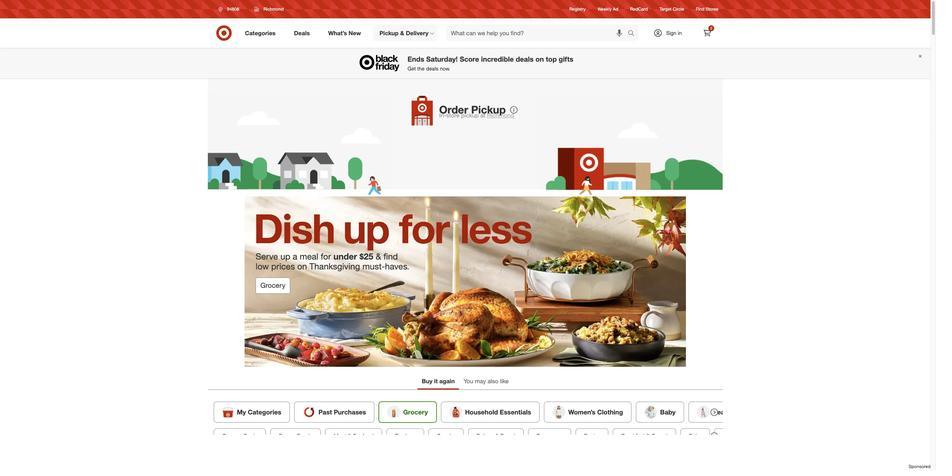 Task type: vqa. For each thing, say whether or not it's contained in the screenshot.
or
no



Task type: describe. For each thing, give the bounding box(es) containing it.
2 link
[[699, 25, 715, 41]]

gifts
[[559, 55, 573, 63]]

snacks button
[[429, 429, 464, 444]]

ad
[[613, 6, 618, 12]]

a
[[293, 252, 297, 262]]

top
[[546, 55, 557, 63]]

past purchases button
[[294, 402, 375, 423]]

& for breakfast & cereal
[[646, 433, 650, 440]]

buy
[[422, 378, 433, 386]]

& for pickup & delivery
[[400, 29, 404, 37]]

past purchases
[[318, 409, 366, 417]]

1 horizontal spatial pickup
[[471, 99, 506, 112]]

$25
[[360, 252, 373, 262]]

1 vertical spatial grocery
[[403, 409, 428, 417]]

richmond inside dropdown button
[[264, 6, 284, 12]]

1 horizontal spatial deals
[[516, 55, 534, 63]]

snacks
[[437, 433, 455, 440]]

find stores
[[696, 6, 718, 12]]

& for meat & seafood
[[348, 433, 351, 440]]

breakfast & cereal
[[621, 433, 667, 440]]

you may also like
[[464, 378, 509, 386]]

& find low prices on thanksgiving must-haves.
[[256, 252, 409, 272]]

thanksgiving
[[309, 261, 360, 272]]

clothing
[[597, 409, 623, 417]]

2
[[710, 26, 712, 31]]

2 vertical spatial grocery
[[222, 433, 242, 440]]

my categories button
[[214, 402, 290, 423]]

target circle link
[[660, 6, 684, 12]]

dish up for less image
[[245, 197, 686, 368]]

bakery & bread
[[477, 433, 515, 440]]

buy it again
[[422, 378, 455, 386]]

women's clothing
[[568, 409, 623, 417]]

pickup
[[461, 112, 479, 119]]

must-
[[363, 261, 385, 272]]

beverages
[[537, 433, 563, 440]]

categories inside button
[[248, 409, 281, 417]]

again
[[439, 378, 455, 386]]

pickup & delivery
[[379, 29, 429, 37]]

serve
[[256, 252, 278, 262]]

low
[[256, 261, 269, 272]]

it
[[434, 378, 438, 386]]

women's
[[568, 409, 595, 417]]

registry
[[569, 6, 586, 12]]

baby
[[660, 409, 676, 417]]

sponsored
[[909, 465, 931, 470]]

in-store pickup at richmond
[[439, 112, 514, 119]]

baby button
[[636, 402, 684, 423]]

What can we help you find? suggestions appear below search field
[[447, 25, 630, 41]]

circle
[[673, 6, 684, 12]]

94806
[[227, 6, 239, 12]]

pickup inside "link"
[[379, 29, 399, 37]]

new
[[349, 29, 361, 37]]

serve up a meal for under $25
[[256, 252, 373, 262]]

0 vertical spatial categories
[[245, 29, 276, 37]]

frozen foods button
[[270, 429, 321, 444]]

dairy
[[689, 433, 702, 440]]

breakfast
[[621, 433, 645, 440]]

cereal
[[651, 433, 667, 440]]

saturday!
[[426, 55, 458, 63]]

search button
[[625, 25, 642, 43]]

find
[[384, 252, 398, 262]]

on inside & find low prices on thanksgiving must-haves.
[[297, 261, 307, 272]]

past
[[318, 409, 332, 417]]

in
[[678, 30, 682, 36]]

meat & seafood
[[334, 433, 374, 440]]

buy it again link
[[417, 375, 459, 390]]

target circle
[[660, 6, 684, 12]]

in-
[[439, 112, 446, 119]]

pantry
[[584, 433, 600, 440]]

sign
[[666, 30, 676, 36]]

grocery deals button
[[214, 429, 266, 444]]

order pickup
[[439, 99, 506, 112]]

0 vertical spatial grocery
[[260, 282, 285, 290]]

bread
[[500, 433, 515, 440]]

categories link
[[239, 25, 285, 41]]

foods
[[297, 433, 312, 440]]

target
[[660, 6, 672, 12]]

household essentials button
[[441, 402, 540, 423]]



Task type: locate. For each thing, give the bounding box(es) containing it.
get
[[408, 66, 416, 72]]

what's new link
[[322, 25, 370, 41]]

deals left top at the top of page
[[516, 55, 534, 63]]

household essentials
[[465, 409, 531, 417]]

& left bread
[[495, 433, 499, 440]]

& right $25
[[376, 252, 381, 262]]

0 horizontal spatial grocery button
[[256, 278, 290, 294]]

like
[[500, 378, 509, 386]]

& left cereal at the right bottom
[[646, 433, 650, 440]]

the
[[417, 66, 425, 72]]

registry link
[[569, 6, 586, 12]]

1 horizontal spatial grocery
[[260, 282, 285, 290]]

0 horizontal spatial richmond
[[264, 6, 284, 12]]

0 horizontal spatial on
[[297, 261, 307, 272]]

my
[[237, 409, 246, 417]]

0 vertical spatial on
[[536, 55, 544, 63]]

frozen foods
[[279, 433, 312, 440]]

1 vertical spatial categories
[[248, 409, 281, 417]]

ends
[[408, 55, 424, 63]]

0 vertical spatial pickup
[[379, 29, 399, 37]]

grocery down my
[[222, 433, 242, 440]]

2 horizontal spatial grocery
[[403, 409, 428, 417]]

store
[[446, 112, 459, 119]]

richmond right at
[[487, 112, 514, 119]]

essentials
[[500, 409, 531, 417]]

beauty
[[713, 409, 734, 417]]

seafood
[[353, 433, 374, 440]]

sign in
[[666, 30, 682, 36]]

1 horizontal spatial deals
[[294, 29, 310, 37]]

on
[[536, 55, 544, 63], [297, 261, 307, 272]]

grocery deals
[[222, 433, 258, 440]]

delivery
[[406, 29, 429, 37]]

what's
[[328, 29, 347, 37]]

categories down the richmond dropdown button
[[245, 29, 276, 37]]

weekly
[[598, 6, 612, 12]]

may
[[475, 378, 486, 386]]

0 horizontal spatial grocery
[[222, 433, 242, 440]]

pickup & delivery link
[[373, 25, 438, 41]]

1 vertical spatial deals
[[426, 66, 438, 72]]

grocery up produce
[[403, 409, 428, 417]]

deals down my categories button
[[244, 433, 258, 440]]

deals link
[[288, 25, 319, 41]]

on left top at the top of page
[[536, 55, 544, 63]]

dairy button
[[680, 429, 710, 444]]

0 horizontal spatial deals
[[426, 66, 438, 72]]

deals left what's
[[294, 29, 310, 37]]

stores
[[706, 6, 718, 12]]

& inside "link"
[[400, 29, 404, 37]]

beauty button
[[689, 402, 743, 423]]

1 horizontal spatial on
[[536, 55, 544, 63]]

produce
[[395, 433, 416, 440]]

household
[[465, 409, 498, 417]]

1 vertical spatial deals
[[244, 433, 258, 440]]

0 vertical spatial deals
[[294, 29, 310, 37]]

my categories
[[237, 409, 281, 417]]

what's new
[[328, 29, 361, 37]]

1 vertical spatial grocery button
[[379, 402, 436, 423]]

richmond
[[264, 6, 284, 12], [487, 112, 514, 119]]

0 vertical spatial richmond
[[264, 6, 284, 12]]

redcard
[[630, 6, 648, 12]]

up
[[280, 252, 290, 262]]

0 vertical spatial grocery button
[[256, 278, 290, 294]]

1 vertical spatial pickup
[[471, 99, 506, 112]]

richmond button
[[250, 3, 288, 16]]

0 horizontal spatial pickup
[[379, 29, 399, 37]]

breakfast & cereal button
[[613, 429, 676, 444]]

you
[[464, 378, 473, 386]]

prices
[[271, 261, 295, 272]]

grocery
[[260, 282, 285, 290], [403, 409, 428, 417], [222, 433, 242, 440]]

on right prices
[[297, 261, 307, 272]]

1 horizontal spatial richmond
[[487, 112, 514, 119]]

categories
[[245, 29, 276, 37], [248, 409, 281, 417]]

& for bakery & bread
[[495, 433, 499, 440]]

grocery button down prices
[[256, 278, 290, 294]]

richmond up categories link
[[264, 6, 284, 12]]

produce button
[[387, 429, 424, 444]]

purchases
[[334, 409, 366, 417]]

pickup up at
[[471, 99, 506, 112]]

0 horizontal spatial deals
[[244, 433, 258, 440]]

grocery down prices
[[260, 282, 285, 290]]

pickup left delivery
[[379, 29, 399, 37]]

incredible
[[481, 55, 514, 63]]

bakery & bread button
[[468, 429, 524, 444]]

0 vertical spatial deals
[[516, 55, 534, 63]]

& inside & find low prices on thanksgiving must-haves.
[[376, 252, 381, 262]]

search
[[625, 30, 642, 37]]

you may also like link
[[459, 375, 513, 390]]

women's clothing button
[[544, 402, 632, 423]]

1 vertical spatial on
[[297, 261, 307, 272]]

grocery button up produce
[[379, 402, 436, 423]]

order
[[439, 99, 468, 112]]

bakery
[[477, 433, 494, 440]]

score
[[460, 55, 479, 63]]

& left delivery
[[400, 29, 404, 37]]

meat
[[334, 433, 346, 440]]

find
[[696, 6, 704, 12]]

on inside ends saturday! score incredible deals on top gifts get the deals now.
[[536, 55, 544, 63]]

94806 button
[[214, 3, 247, 16]]

haves.
[[385, 261, 409, 272]]

for
[[321, 252, 331, 262]]

beverages button
[[528, 429, 571, 444]]

now.
[[440, 66, 450, 72]]

under
[[333, 252, 357, 262]]

meal
[[300, 252, 318, 262]]

find stores link
[[696, 6, 718, 12]]

weekly ad
[[598, 6, 618, 12]]

frozen
[[279, 433, 296, 440]]

1 horizontal spatial grocery button
[[379, 402, 436, 423]]

ends saturday! score incredible deals on top gifts get the deals now.
[[408, 55, 573, 72]]

deals inside "link"
[[294, 29, 310, 37]]

deals right the
[[426, 66, 438, 72]]

deals inside button
[[244, 433, 258, 440]]

also
[[488, 378, 498, 386]]

&
[[400, 29, 404, 37], [376, 252, 381, 262], [348, 433, 351, 440], [495, 433, 499, 440], [646, 433, 650, 440]]

1 vertical spatial richmond
[[487, 112, 514, 119]]

deals
[[516, 55, 534, 63], [426, 66, 438, 72]]

& right meat
[[348, 433, 351, 440]]

categories right my
[[248, 409, 281, 417]]



